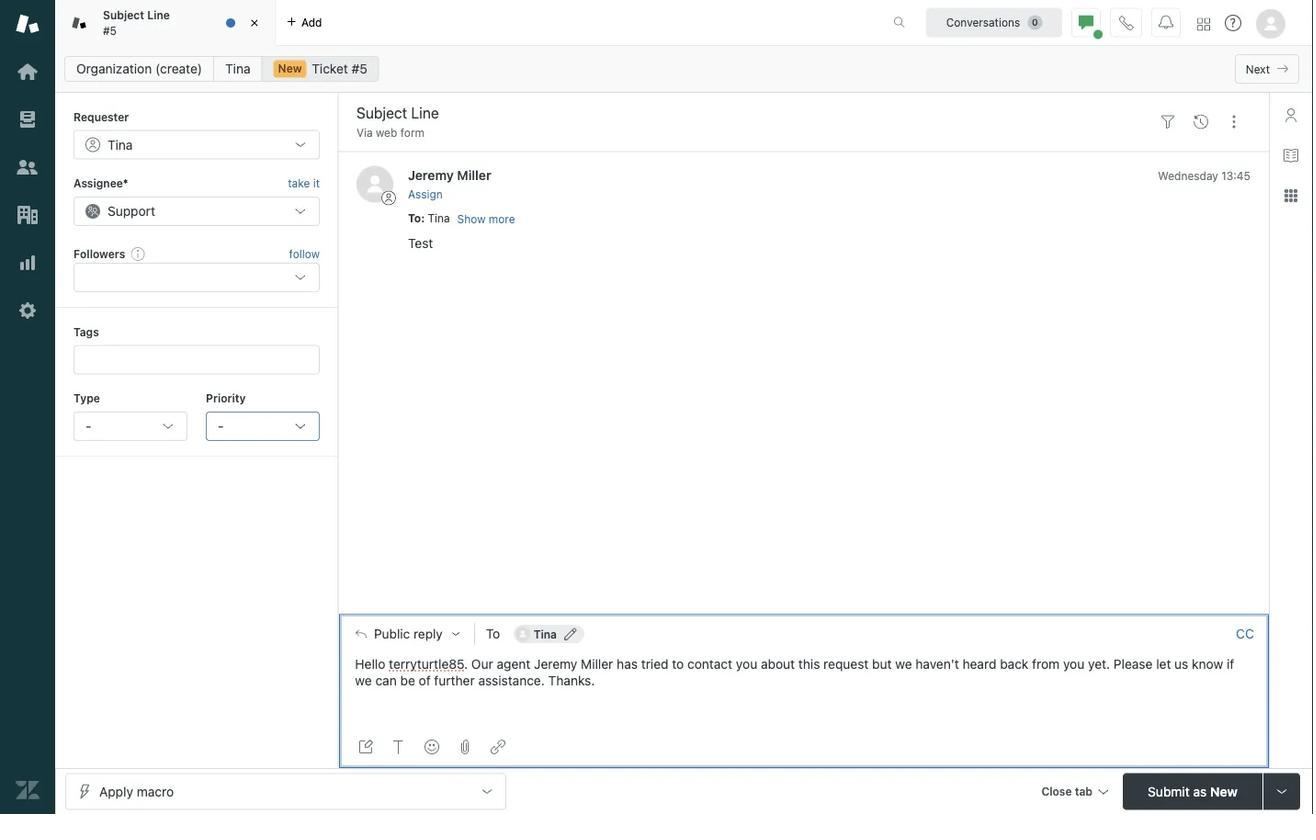 Task type: describe. For each thing, give the bounding box(es) containing it.
reporting image
[[16, 251, 40, 275]]

button displays agent's chat status as online. image
[[1079, 15, 1093, 30]]

as
[[1193, 784, 1207, 799]]

cc
[[1236, 626, 1254, 641]]

info on adding followers image
[[131, 246, 145, 261]]

add attachment image
[[458, 740, 472, 754]]

show more button
[[457, 211, 515, 227]]

jeremy inside jeremy miller assign
[[408, 167, 454, 182]]

tags
[[74, 325, 99, 338]]

notifications image
[[1159, 15, 1173, 30]]

tried
[[641, 657, 668, 672]]

tab containing subject line
[[55, 0, 276, 46]]

filter image
[[1160, 115, 1175, 129]]

submit as new
[[1148, 784, 1238, 799]]

of
[[419, 673, 431, 688]]

new inside secondary element
[[278, 62, 302, 75]]

next
[[1246, 62, 1270, 75]]

requester
[[74, 110, 129, 123]]

has
[[617, 657, 638, 672]]

terryturtle85.
[[389, 657, 468, 672]]

it
[[313, 177, 320, 190]]

Subject field
[[353, 102, 1148, 124]]

haven't
[[915, 657, 959, 672]]

assistance.
[[478, 673, 545, 688]]

tabs tab list
[[55, 0, 874, 46]]

web
[[376, 126, 397, 139]]

tina inside 'requester' element
[[108, 137, 133, 152]]

1 vertical spatial new
[[1210, 784, 1238, 799]]

1 you from the left
[[736, 657, 757, 672]]

tina inside tina link
[[225, 61, 250, 76]]

priority
[[206, 392, 246, 405]]

macro
[[137, 784, 174, 799]]

can
[[375, 673, 397, 688]]

reply
[[413, 626, 443, 641]]

events image
[[1194, 115, 1208, 129]]

organization (create) button
[[64, 56, 214, 82]]

displays possible ticket submission types image
[[1274, 784, 1289, 799]]

hello terryturtle85. our agent jeremy miller has tried to contact you about this request but we haven't heard back from you yet. please let us know if we can be of further assistance. thanks.
[[355, 657, 1234, 688]]

tina@gmail.com image
[[515, 627, 530, 641]]

- button for type
[[74, 412, 187, 441]]

followers
[[74, 247, 125, 260]]

if
[[1227, 657, 1234, 672]]

close
[[1041, 785, 1072, 798]]

jeremy miller link
[[408, 167, 491, 182]]

Public reply composer text field
[[347, 653, 1261, 692]]

2 you from the left
[[1063, 657, 1085, 672]]

please
[[1113, 657, 1153, 672]]

more
[[489, 213, 515, 226]]

close tab button
[[1033, 773, 1115, 813]]

thanks.
[[548, 673, 595, 688]]

jeremy inside hello terryturtle85. our agent jeremy miller has tried to contact you about this request but we haven't heard back from you yet. please let us know if we can be of further assistance. thanks.
[[534, 657, 577, 672]]

tina right tina@gmail.com image
[[534, 628, 557, 641]]

zendesk image
[[16, 778, 40, 802]]

know
[[1192, 657, 1223, 672]]

cc button
[[1236, 626, 1254, 642]]

insert emojis image
[[424, 740, 439, 754]]

back
[[1000, 657, 1029, 672]]

ticket
[[312, 61, 348, 76]]

avatar image
[[357, 166, 393, 203]]

public
[[374, 626, 410, 641]]

miller inside jeremy miller assign
[[457, 167, 491, 182]]

take it
[[288, 177, 320, 190]]

organization (create)
[[76, 61, 202, 76]]

tina link
[[213, 56, 262, 82]]

show
[[457, 213, 486, 226]]

ticket actions image
[[1227, 115, 1241, 129]]

assignee*
[[74, 177, 128, 190]]

get help image
[[1225, 15, 1241, 31]]

submit
[[1148, 784, 1190, 799]]

add
[[301, 16, 322, 29]]

wednesday 13:45
[[1158, 169, 1251, 182]]

agent
[[497, 657, 530, 672]]

public reply
[[374, 626, 443, 641]]

via
[[357, 126, 373, 139]]

line
[[147, 9, 170, 22]]

support
[[108, 203, 155, 218]]

1 horizontal spatial we
[[895, 657, 912, 672]]



Task type: locate. For each thing, give the bounding box(es) containing it.
organizations image
[[16, 203, 40, 227]]

followers element
[[74, 263, 320, 292]]

#5 down the subject
[[103, 24, 117, 37]]

you
[[736, 657, 757, 672], [1063, 657, 1085, 672]]

request
[[823, 657, 869, 672]]

type
[[74, 392, 100, 405]]

close tab
[[1041, 785, 1092, 798]]

0 horizontal spatial new
[[278, 62, 302, 75]]

to for to : tina show more
[[408, 212, 421, 225]]

1 horizontal spatial -
[[218, 419, 224, 434]]

miller
[[457, 167, 491, 182], [581, 657, 613, 672]]

add button
[[276, 0, 333, 45]]

1 vertical spatial miller
[[581, 657, 613, 672]]

2 - from the left
[[218, 419, 224, 434]]

hide composer image
[[796, 607, 811, 621]]

follow button
[[289, 245, 320, 262]]

to left tina@gmail.com image
[[486, 626, 500, 641]]

we down hello
[[355, 673, 372, 688]]

- button down the priority
[[206, 412, 320, 441]]

test
[[408, 235, 433, 250]]

assign
[[408, 188, 443, 201]]

to inside to : tina show more
[[408, 212, 421, 225]]

(create)
[[155, 61, 202, 76]]

from
[[1032, 657, 1060, 672]]

-
[[85, 419, 91, 434], [218, 419, 224, 434]]

1 vertical spatial #5
[[352, 61, 367, 76]]

you left yet.
[[1063, 657, 1085, 672]]

you left about
[[736, 657, 757, 672]]

customer context image
[[1284, 108, 1298, 122]]

new right as
[[1210, 784, 1238, 799]]

conversations
[[946, 16, 1020, 29]]

format text image
[[391, 740, 406, 754]]

this
[[798, 657, 820, 672]]

0 vertical spatial #5
[[103, 24, 117, 37]]

0 vertical spatial we
[[895, 657, 912, 672]]

knowledge image
[[1284, 148, 1298, 163]]

admin image
[[16, 299, 40, 323]]

get started image
[[16, 60, 40, 84]]

- for priority
[[218, 419, 224, 434]]

tina down close image
[[225, 61, 250, 76]]

subject line #5
[[103, 9, 170, 37]]

1 horizontal spatial jeremy
[[534, 657, 577, 672]]

form
[[400, 126, 425, 139]]

to
[[672, 657, 684, 672]]

draft mode image
[[358, 740, 373, 754]]

tina
[[225, 61, 250, 76], [108, 137, 133, 152], [428, 212, 450, 225], [534, 628, 557, 641]]

2 - button from the left
[[206, 412, 320, 441]]

about
[[761, 657, 795, 672]]

edit user image
[[564, 628, 577, 641]]

take
[[288, 177, 310, 190]]

we
[[895, 657, 912, 672], [355, 673, 372, 688]]

jeremy up thanks.
[[534, 657, 577, 672]]

next button
[[1235, 54, 1299, 84]]

1 horizontal spatial - button
[[206, 412, 320, 441]]

tina inside to : tina show more
[[428, 212, 450, 225]]

- down the priority
[[218, 419, 224, 434]]

add link (cmd k) image
[[491, 740, 505, 754]]

zendesk support image
[[16, 12, 40, 36]]

subject
[[103, 9, 144, 22]]

contact
[[687, 657, 732, 672]]

requester element
[[74, 130, 320, 159]]

tab
[[55, 0, 276, 46]]

- down the 'type'
[[85, 419, 91, 434]]

1 - from the left
[[85, 419, 91, 434]]

0 vertical spatial new
[[278, 62, 302, 75]]

jeremy
[[408, 167, 454, 182], [534, 657, 577, 672]]

0 vertical spatial jeremy
[[408, 167, 454, 182]]

1 horizontal spatial miller
[[581, 657, 613, 672]]

miller up the show
[[457, 167, 491, 182]]

conversations button
[[926, 8, 1062, 37]]

apps image
[[1284, 188, 1298, 203]]

tina down requester
[[108, 137, 133, 152]]

via web form
[[357, 126, 425, 139]]

0 horizontal spatial -
[[85, 419, 91, 434]]

further
[[434, 673, 475, 688]]

- button for priority
[[206, 412, 320, 441]]

#5 inside secondary element
[[352, 61, 367, 76]]

hello
[[355, 657, 385, 672]]

miller left 'has'
[[581, 657, 613, 672]]

0 horizontal spatial #5
[[103, 24, 117, 37]]

let
[[1156, 657, 1171, 672]]

1 horizontal spatial new
[[1210, 784, 1238, 799]]

jeremy miller assign
[[408, 167, 491, 201]]

yet.
[[1088, 657, 1110, 672]]

to for to
[[486, 626, 500, 641]]

jeremy up assign button
[[408, 167, 454, 182]]

zendesk products image
[[1197, 18, 1210, 31]]

secondary element
[[55, 51, 1313, 87]]

assignee* element
[[74, 196, 320, 226]]

main element
[[0, 0, 55, 814]]

miller inside hello terryturtle85. our agent jeremy miller has tried to contact you about this request but we haven't heard back from you yet. please let us know if we can be of further assistance. thanks.
[[581, 657, 613, 672]]

close image
[[245, 14, 264, 32]]

heard
[[962, 657, 996, 672]]

0 horizontal spatial miller
[[457, 167, 491, 182]]

0 horizontal spatial to
[[408, 212, 421, 225]]

1 vertical spatial to
[[486, 626, 500, 641]]

0 horizontal spatial jeremy
[[408, 167, 454, 182]]

- button down the 'type'
[[74, 412, 187, 441]]

us
[[1174, 657, 1188, 672]]

1 horizontal spatial you
[[1063, 657, 1085, 672]]

be
[[400, 673, 415, 688]]

tab
[[1075, 785, 1092, 798]]

assign button
[[408, 186, 443, 203]]

#5 inside subject line #5
[[103, 24, 117, 37]]

:
[[421, 212, 425, 225]]

#5 right 'ticket'
[[352, 61, 367, 76]]

tina right :
[[428, 212, 450, 225]]

1 vertical spatial we
[[355, 673, 372, 688]]

views image
[[16, 108, 40, 131]]

wednesday
[[1158, 169, 1218, 182]]

1 - button from the left
[[74, 412, 187, 441]]

0 horizontal spatial you
[[736, 657, 757, 672]]

apply
[[99, 784, 133, 799]]

take it button
[[288, 174, 320, 193]]

to : tina show more
[[408, 212, 515, 226]]

- button
[[74, 412, 187, 441], [206, 412, 320, 441]]

to up test
[[408, 212, 421, 225]]

0 vertical spatial to
[[408, 212, 421, 225]]

0 vertical spatial miller
[[457, 167, 491, 182]]

organization
[[76, 61, 152, 76]]

- for type
[[85, 419, 91, 434]]

13:45
[[1221, 169, 1251, 182]]

new
[[278, 62, 302, 75], [1210, 784, 1238, 799]]

0 horizontal spatial - button
[[74, 412, 187, 441]]

our
[[471, 657, 493, 672]]

but
[[872, 657, 892, 672]]

1 horizontal spatial to
[[486, 626, 500, 641]]

ticket #5
[[312, 61, 367, 76]]

to
[[408, 212, 421, 225], [486, 626, 500, 641]]

customers image
[[16, 155, 40, 179]]

0 horizontal spatial we
[[355, 673, 372, 688]]

apply macro
[[99, 784, 174, 799]]

1 horizontal spatial #5
[[352, 61, 367, 76]]

new left 'ticket'
[[278, 62, 302, 75]]

1 vertical spatial jeremy
[[534, 657, 577, 672]]

we right but
[[895, 657, 912, 672]]

follow
[[289, 247, 320, 260]]

public reply button
[[339, 615, 474, 653]]

Wednesday 13:45 text field
[[1158, 169, 1251, 182]]



Task type: vqa. For each thing, say whether or not it's contained in the screenshot.
Organization (create) button
yes



